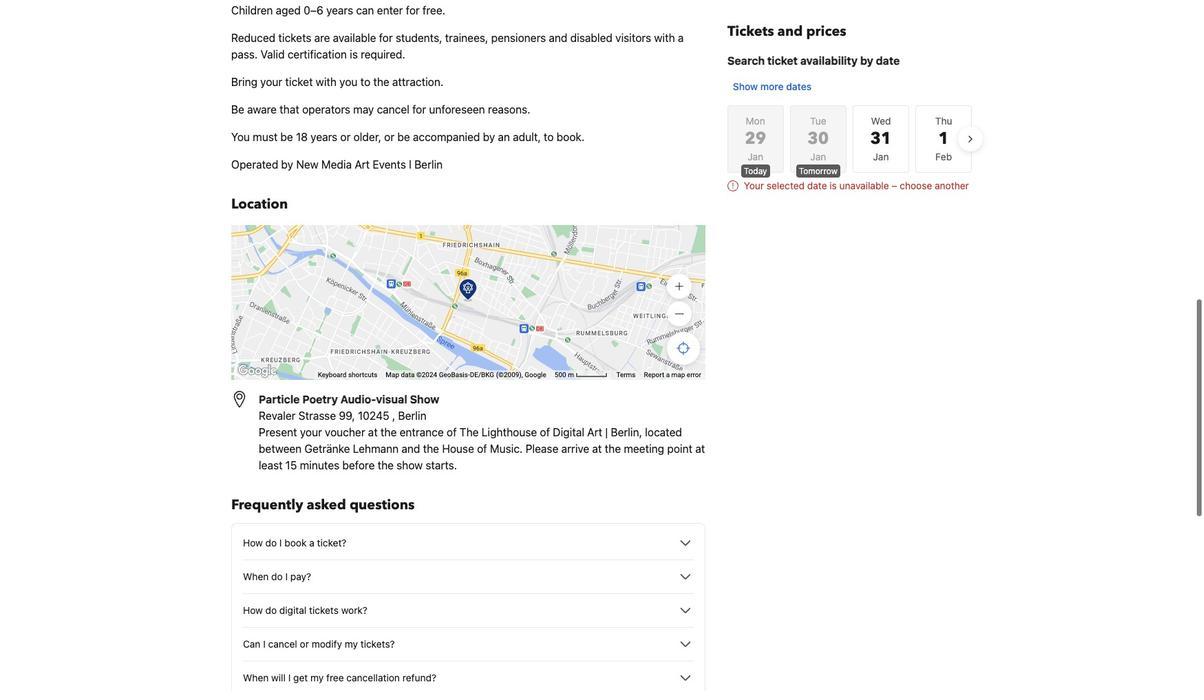 Task type: locate. For each thing, give the bounding box(es) containing it.
2 jan from the left
[[811, 151, 827, 162]]

of up please
[[540, 426, 550, 439]]

2 horizontal spatial at
[[696, 443, 705, 455]]

when
[[243, 571, 269, 583], [243, 672, 269, 684]]

i
[[280, 537, 282, 549], [285, 571, 288, 583], [263, 638, 266, 650], [288, 672, 291, 684]]

art right "media"
[[355, 158, 370, 171]]

or right older,
[[384, 131, 395, 143]]

1 horizontal spatial jan
[[811, 151, 827, 162]]

unavailable
[[840, 180, 889, 191]]

1 vertical spatial do
[[271, 571, 283, 583]]

0 vertical spatial when
[[243, 571, 269, 583]]

getränke
[[305, 443, 350, 455]]

0 vertical spatial to
[[361, 76, 371, 88]]

map region
[[231, 225, 706, 380]]

0 horizontal spatial by
[[281, 158, 293, 171]]

0 vertical spatial with
[[654, 32, 675, 44]]

0 horizontal spatial be
[[281, 131, 293, 143]]

book.
[[557, 131, 585, 143]]

can i cancel or modify my tickets?
[[243, 638, 395, 650]]

1 vertical spatial when
[[243, 672, 269, 684]]

0 horizontal spatial is
[[350, 48, 358, 61]]

when for when will i get my free cancellation refund?
[[243, 672, 269, 684]]

your down strasse
[[300, 426, 322, 439]]

tickets inside dropdown button
[[309, 605, 339, 616]]

music.
[[490, 443, 523, 455]]

and left prices
[[778, 22, 803, 41]]

2 when from the top
[[243, 672, 269, 684]]

ticket?
[[317, 537, 347, 549]]

for for enter
[[406, 4, 420, 17]]

the down '|'
[[605, 443, 621, 455]]

0 vertical spatial my
[[345, 638, 358, 650]]

how up can
[[243, 605, 263, 616]]

a inside reduced tickets are available for students, trainees, pensioners and disabled visitors with a pass. valid certification is required.
[[678, 32, 684, 44]]

0 horizontal spatial to
[[361, 76, 371, 88]]

a left map
[[666, 371, 670, 379]]

at right arrive
[[593, 443, 602, 455]]

for up required.
[[379, 32, 393, 44]]

i for get
[[288, 672, 291, 684]]

1 vertical spatial how
[[243, 605, 263, 616]]

1 horizontal spatial your
[[300, 426, 322, 439]]

500 m button
[[551, 370, 612, 380]]

1 horizontal spatial be
[[398, 131, 410, 143]]

particle poetry audio-visual show revaler strasse 99, 10245 , berlin present your voucher at the entrance of the lighthouse of digital art | berlin, located between getränke lehmann and the house of music.     please arrive at the meeting point at least 15 minutes before the show starts.
[[259, 393, 705, 472]]

jan inside mon 29 jan today
[[748, 151, 764, 162]]

the up be aware that operators may cancel for unforeseen reasons.
[[373, 76, 390, 88]]

years left the 'can' at left
[[326, 4, 353, 17]]

jan up the today
[[748, 151, 764, 162]]

jan for 30
[[811, 151, 827, 162]]

get
[[293, 672, 308, 684]]

2 horizontal spatial and
[[778, 22, 803, 41]]

your right bring
[[260, 76, 283, 88]]

when will i get my free cancellation refund? button
[[243, 670, 694, 686]]

show inside button
[[733, 81, 758, 92]]

1 horizontal spatial or
[[341, 131, 351, 143]]

2 how from the top
[[243, 605, 263, 616]]

1 horizontal spatial date
[[876, 54, 900, 67]]

certification
[[288, 48, 347, 61]]

2 vertical spatial do
[[265, 605, 277, 616]]

art inside particle poetry audio-visual show revaler strasse 99, 10245 , berlin present your voucher at the entrance of the lighthouse of digital art | berlin, located between getränke lehmann and the house of music.     please arrive at the meeting point at least 15 minutes before the show starts.
[[588, 426, 603, 439]]

must
[[253, 131, 278, 143]]

1 horizontal spatial show
[[733, 81, 758, 92]]

date
[[876, 54, 900, 67], [808, 180, 827, 191]]

0 vertical spatial do
[[265, 537, 277, 549]]

tickets left work?
[[309, 605, 339, 616]]

jan up tomorrow
[[811, 151, 827, 162]]

0 horizontal spatial show
[[410, 393, 440, 406]]

for inside reduced tickets are available for students, trainees, pensioners and disabled visitors with a pass. valid certification is required.
[[379, 32, 393, 44]]

to left book.
[[544, 131, 554, 143]]

wed 31 jan
[[871, 115, 892, 162]]

students,
[[396, 32, 442, 44]]

with left you on the left top of the page
[[316, 76, 337, 88]]

tickets?
[[361, 638, 395, 650]]

thu 1 feb
[[936, 115, 953, 162]]

art left '|'
[[588, 426, 603, 439]]

1 vertical spatial cancel
[[268, 638, 297, 650]]

1 be from the left
[[281, 131, 293, 143]]

by right availability
[[861, 54, 874, 67]]

with right visitors
[[654, 32, 675, 44]]

date down tomorrow
[[808, 180, 827, 191]]

the
[[460, 426, 479, 439]]

1 horizontal spatial at
[[593, 443, 602, 455]]

1 vertical spatial my
[[311, 672, 324, 684]]

0 horizontal spatial jan
[[748, 151, 764, 162]]

1 horizontal spatial cancel
[[377, 103, 410, 116]]

report a map error
[[644, 371, 702, 379]]

or left older,
[[341, 131, 351, 143]]

google image
[[235, 362, 280, 380]]

a
[[678, 32, 684, 44], [666, 371, 670, 379], [309, 537, 315, 549]]

is down available
[[350, 48, 358, 61]]

show down search
[[733, 81, 758, 92]]

at
[[368, 426, 378, 439], [593, 443, 602, 455], [696, 443, 705, 455]]

show more dates button
[[728, 74, 817, 99]]

0 vertical spatial how
[[243, 537, 263, 549]]

when left will
[[243, 672, 269, 684]]

and
[[778, 22, 803, 41], [549, 32, 568, 44], [402, 443, 420, 455]]

the
[[373, 76, 390, 88], [381, 426, 397, 439], [423, 443, 439, 455], [605, 443, 621, 455], [378, 459, 394, 472]]

0 horizontal spatial your
[[260, 76, 283, 88]]

1 vertical spatial is
[[830, 180, 837, 191]]

1 vertical spatial show
[[410, 393, 440, 406]]

jan inside wed 31 jan
[[873, 151, 889, 162]]

how for how do digital tickets work?
[[243, 605, 263, 616]]

by left new
[[281, 158, 293, 171]]

99,
[[339, 410, 355, 422]]

berlin right ,
[[398, 410, 427, 422]]

ticket up show more dates
[[768, 54, 798, 67]]

and up show
[[402, 443, 420, 455]]

cancel
[[377, 103, 410, 116], [268, 638, 297, 650]]

2 vertical spatial a
[[309, 537, 315, 549]]

i inside can i cancel or modify my tickets? dropdown button
[[263, 638, 266, 650]]

a right visitors
[[678, 32, 684, 44]]

new
[[296, 158, 319, 171]]

jan down 31 at the right of the page
[[873, 151, 889, 162]]

how down frequently
[[243, 537, 263, 549]]

tickets inside reduced tickets are available for students, trainees, pensioners and disabled visitors with a pass. valid certification is required.
[[278, 32, 312, 44]]

pass.
[[231, 48, 258, 61]]

do left pay?
[[271, 571, 283, 583]]

house
[[442, 443, 474, 455]]

0 horizontal spatial a
[[309, 537, 315, 549]]

region containing 29
[[717, 99, 983, 179]]

when for when do i pay?
[[243, 571, 269, 583]]

free
[[326, 672, 344, 684]]

1 vertical spatial for
[[379, 32, 393, 44]]

accompanied
[[413, 131, 480, 143]]

of left "the"
[[447, 426, 457, 439]]

be left 18 in the top left of the page
[[281, 131, 293, 143]]

particle
[[259, 393, 300, 406]]

3 jan from the left
[[873, 151, 889, 162]]

1 horizontal spatial a
[[666, 371, 670, 379]]

1 vertical spatial a
[[666, 371, 670, 379]]

my right modify
[[345, 638, 358, 650]]

1 vertical spatial tickets
[[309, 605, 339, 616]]

i left book
[[280, 537, 282, 549]]

0 vertical spatial for
[[406, 4, 420, 17]]

cancellation
[[347, 672, 400, 684]]

1 vertical spatial art
[[588, 426, 603, 439]]

jan inside tue 30 jan tomorrow
[[811, 151, 827, 162]]

tue
[[810, 115, 827, 127]]

children aged 0–6 years can enter for free.
[[231, 4, 446, 17]]

berlin right 'l'
[[415, 158, 443, 171]]

cancel right can
[[268, 638, 297, 650]]

0 vertical spatial show
[[733, 81, 758, 92]]

show
[[397, 459, 423, 472]]

between
[[259, 443, 302, 455]]

and left the disabled
[[549, 32, 568, 44]]

be up 'l'
[[398, 131, 410, 143]]

0 horizontal spatial with
[[316, 76, 337, 88]]

2 vertical spatial for
[[413, 103, 426, 116]]

i inside when will i get my free cancellation refund? dropdown button
[[288, 672, 291, 684]]

events
[[373, 158, 406, 171]]

date right availability
[[876, 54, 900, 67]]

i left pay?
[[285, 571, 288, 583]]

1 horizontal spatial ticket
[[768, 54, 798, 67]]

1 horizontal spatial art
[[588, 426, 603, 439]]

tickets
[[278, 32, 312, 44], [309, 605, 339, 616]]

how
[[243, 537, 263, 549], [243, 605, 263, 616]]

cancel right may
[[377, 103, 410, 116]]

and inside reduced tickets are available for students, trainees, pensioners and disabled visitors with a pass. valid certification is required.
[[549, 32, 568, 44]]

tickets
[[728, 22, 774, 41]]

do for tickets
[[265, 605, 277, 616]]

or
[[341, 131, 351, 143], [384, 131, 395, 143], [300, 638, 309, 650]]

or left modify
[[300, 638, 309, 650]]

region
[[717, 99, 983, 179]]

lighthouse
[[482, 426, 537, 439]]

years right 18 in the top left of the page
[[311, 131, 338, 143]]

is down tomorrow
[[830, 180, 837, 191]]

i right can
[[263, 638, 266, 650]]

to right you on the left top of the page
[[361, 76, 371, 88]]

how for how do i book a ticket?
[[243, 537, 263, 549]]

0 vertical spatial tickets
[[278, 32, 312, 44]]

of down "the"
[[477, 443, 487, 455]]

or inside dropdown button
[[300, 638, 309, 650]]

1 how from the top
[[243, 537, 263, 549]]

0 vertical spatial a
[[678, 32, 684, 44]]

arrive
[[562, 443, 590, 455]]

1 vertical spatial berlin
[[398, 410, 427, 422]]

do left digital
[[265, 605, 277, 616]]

1 horizontal spatial with
[[654, 32, 675, 44]]

1 horizontal spatial to
[[544, 131, 554, 143]]

1 horizontal spatial by
[[483, 131, 495, 143]]

the down lehmann
[[378, 459, 394, 472]]

2 horizontal spatial a
[[678, 32, 684, 44]]

your
[[744, 180, 764, 191]]

1 horizontal spatial my
[[345, 638, 358, 650]]

do left book
[[265, 537, 277, 549]]

for left free.
[[406, 4, 420, 17]]

disabled
[[571, 32, 613, 44]]

aged
[[276, 4, 301, 17]]

0 horizontal spatial my
[[311, 672, 324, 684]]

0 vertical spatial is
[[350, 48, 358, 61]]

1 jan from the left
[[748, 151, 764, 162]]

i right will
[[288, 672, 291, 684]]

audio-
[[341, 393, 376, 406]]

i inside how do i book a ticket? dropdown button
[[280, 537, 282, 549]]

0 vertical spatial your
[[260, 76, 283, 88]]

at right point
[[696, 443, 705, 455]]

you must be 18 years or older, or be accompanied by an adult, to book.
[[231, 131, 585, 143]]

for for cancel
[[413, 103, 426, 116]]

0 horizontal spatial ticket
[[285, 76, 313, 88]]

by
[[861, 54, 874, 67], [483, 131, 495, 143], [281, 158, 293, 171]]

0 vertical spatial date
[[876, 54, 900, 67]]

29
[[745, 127, 767, 150]]

i for book
[[280, 537, 282, 549]]

that
[[280, 103, 299, 116]]

the down 'entrance'
[[423, 443, 439, 455]]

with inside reduced tickets are available for students, trainees, pensioners and disabled visitors with a pass. valid certification is required.
[[654, 32, 675, 44]]

revaler
[[259, 410, 296, 422]]

art
[[355, 158, 370, 171], [588, 426, 603, 439]]

1 vertical spatial date
[[808, 180, 827, 191]]

i inside when do i pay? dropdown button
[[285, 571, 288, 583]]

years
[[326, 4, 353, 17], [311, 131, 338, 143]]

1 vertical spatial your
[[300, 426, 322, 439]]

to
[[361, 76, 371, 88], [544, 131, 554, 143]]

are
[[314, 32, 330, 44]]

my right the get
[[311, 672, 324, 684]]

report a map error link
[[644, 371, 702, 379]]

2 horizontal spatial jan
[[873, 151, 889, 162]]

cancel inside dropdown button
[[268, 638, 297, 650]]

2 be from the left
[[398, 131, 410, 143]]

by left "an"
[[483, 131, 495, 143]]

1 horizontal spatial and
[[549, 32, 568, 44]]

l
[[409, 158, 412, 171]]

tickets left the are
[[278, 32, 312, 44]]

jan for 29
[[748, 151, 764, 162]]

0 vertical spatial art
[[355, 158, 370, 171]]

2 vertical spatial by
[[281, 158, 293, 171]]

0 horizontal spatial and
[[402, 443, 420, 455]]

2 horizontal spatial of
[[540, 426, 550, 439]]

operated
[[231, 158, 278, 171]]

0 horizontal spatial cancel
[[268, 638, 297, 650]]

when do i pay?
[[243, 571, 311, 583]]

1 horizontal spatial of
[[477, 443, 487, 455]]

30
[[808, 127, 829, 150]]

,
[[392, 410, 395, 422]]

unforeseen
[[429, 103, 485, 116]]

aware
[[247, 103, 277, 116]]

your
[[260, 76, 283, 88], [300, 426, 322, 439]]

entrance
[[400, 426, 444, 439]]

when left pay?
[[243, 571, 269, 583]]

trainees,
[[445, 32, 488, 44]]

2 horizontal spatial by
[[861, 54, 874, 67]]

for
[[406, 4, 420, 17], [379, 32, 393, 44], [413, 103, 426, 116]]

©2024
[[416, 371, 437, 379]]

keyboard shortcuts button
[[318, 371, 378, 380]]

0 horizontal spatial of
[[447, 426, 457, 439]]

map
[[386, 371, 399, 379]]

at down 10245
[[368, 426, 378, 439]]

free.
[[423, 4, 446, 17]]

available
[[333, 32, 376, 44]]

1 when from the top
[[243, 571, 269, 583]]

do for book
[[265, 537, 277, 549]]

for down "attraction." in the top of the page
[[413, 103, 426, 116]]

ticket up 'that'
[[285, 76, 313, 88]]

show down ©2024
[[410, 393, 440, 406]]

1 vertical spatial ticket
[[285, 76, 313, 88]]

ticket
[[768, 54, 798, 67], [285, 76, 313, 88]]

minutes
[[300, 459, 340, 472]]

pensioners
[[491, 32, 546, 44]]

0 horizontal spatial or
[[300, 638, 309, 650]]

when do i pay? button
[[243, 569, 694, 585]]

a right book
[[309, 537, 315, 549]]



Task type: describe. For each thing, give the bounding box(es) containing it.
enter
[[377, 4, 403, 17]]

how do digital tickets work? button
[[243, 602, 694, 619]]

keyboard
[[318, 371, 347, 379]]

choose
[[900, 180, 933, 191]]

bring
[[231, 76, 258, 88]]

feb
[[936, 151, 952, 162]]

pay?
[[290, 571, 311, 583]]

0 vertical spatial berlin
[[415, 158, 443, 171]]

geobasis-
[[439, 371, 470, 379]]

you
[[231, 131, 250, 143]]

tue 30 jan tomorrow
[[799, 115, 838, 176]]

google
[[525, 371, 547, 379]]

reduced tickets are available for students, trainees, pensioners and disabled visitors with a pass. valid certification is required.
[[231, 32, 684, 61]]

1
[[939, 127, 949, 150]]

0–6
[[304, 4, 324, 17]]

500
[[555, 371, 566, 379]]

located
[[645, 426, 682, 439]]

can i cancel or modify my tickets? button
[[243, 636, 694, 653]]

1 vertical spatial to
[[544, 131, 554, 143]]

show inside particle poetry audio-visual show revaler strasse 99, 10245 , berlin present your voucher at the entrance of the lighthouse of digital art | berlin, located between getränke lehmann and the house of music.     please arrive at the meeting point at least 15 minutes before the show starts.
[[410, 393, 440, 406]]

0 vertical spatial years
[[326, 4, 353, 17]]

wed
[[871, 115, 891, 127]]

media
[[322, 158, 352, 171]]

your inside particle poetry audio-visual show revaler strasse 99, 10245 , berlin present your voucher at the entrance of the lighthouse of digital art | berlin, located between getränke lehmann and the house of music.     please arrive at the meeting point at least 15 minutes before the show starts.
[[300, 426, 322, 439]]

500 m
[[555, 371, 576, 379]]

0 horizontal spatial art
[[355, 158, 370, 171]]

operators
[[302, 103, 350, 116]]

1 horizontal spatial is
[[830, 180, 837, 191]]

31
[[871, 127, 892, 150]]

terms
[[617, 371, 636, 379]]

(©2009),
[[496, 371, 523, 379]]

when will i get my free cancellation refund?
[[243, 672, 437, 684]]

do for pay?
[[271, 571, 283, 583]]

10245
[[358, 410, 389, 422]]

the down ,
[[381, 426, 397, 439]]

a inside dropdown button
[[309, 537, 315, 549]]

be
[[231, 103, 244, 116]]

mon
[[746, 115, 766, 127]]

|
[[605, 426, 608, 439]]

bring your ticket with you to the attraction.
[[231, 76, 444, 88]]

an
[[498, 131, 510, 143]]

and inside particle poetry audio-visual show revaler strasse 99, 10245 , berlin present your voucher at the entrance of the lighthouse of digital art | berlin, located between getränke lehmann and the house of music.     please arrive at the meeting point at least 15 minutes before the show starts.
[[402, 443, 420, 455]]

lehmann
[[353, 443, 399, 455]]

book
[[285, 537, 307, 549]]

required.
[[361, 48, 405, 61]]

map
[[672, 371, 685, 379]]

operated by new media art events l berlin
[[231, 158, 443, 171]]

0 vertical spatial cancel
[[377, 103, 410, 116]]

asked
[[307, 496, 346, 514]]

valid
[[261, 48, 285, 61]]

digital
[[553, 426, 585, 439]]

keyboard shortcuts
[[318, 371, 378, 379]]

mon 29 jan today
[[744, 115, 767, 176]]

questions
[[350, 496, 415, 514]]

older,
[[354, 131, 381, 143]]

0 vertical spatial ticket
[[768, 54, 798, 67]]

another
[[935, 180, 969, 191]]

how do digital tickets work?
[[243, 605, 368, 616]]

terms link
[[617, 371, 636, 379]]

adult,
[[513, 131, 541, 143]]

i for pay?
[[285, 571, 288, 583]]

work?
[[341, 605, 368, 616]]

1 vertical spatial with
[[316, 76, 337, 88]]

visitors
[[616, 32, 651, 44]]

2 horizontal spatial or
[[384, 131, 395, 143]]

attraction.
[[392, 76, 444, 88]]

please
[[526, 443, 559, 455]]

0 horizontal spatial at
[[368, 426, 378, 439]]

1 vertical spatial years
[[311, 131, 338, 143]]

0 vertical spatial by
[[861, 54, 874, 67]]

location
[[231, 195, 288, 213]]

how do i book a ticket?
[[243, 537, 347, 549]]

18
[[296, 131, 308, 143]]

tomorrow
[[799, 166, 838, 176]]

search ticket availability by date
[[728, 54, 900, 67]]

berlin inside particle poetry audio-visual show revaler strasse 99, 10245 , berlin present your voucher at the entrance of the lighthouse of digital art | berlin, located between getränke lehmann and the house of music.     please arrive at the meeting point at least 15 minutes before the show starts.
[[398, 410, 427, 422]]

least
[[259, 459, 283, 472]]

prices
[[807, 22, 847, 41]]

refund?
[[403, 672, 437, 684]]

children
[[231, 4, 273, 17]]

visual
[[376, 393, 407, 406]]

poetry
[[302, 393, 338, 406]]

point
[[667, 443, 693, 455]]

report
[[644, 371, 665, 379]]

can
[[356, 4, 374, 17]]

starts.
[[426, 459, 457, 472]]

1 vertical spatial by
[[483, 131, 495, 143]]

strasse
[[299, 410, 336, 422]]

is inside reduced tickets are available for students, trainees, pensioners and disabled visitors with a pass. valid certification is required.
[[350, 48, 358, 61]]

availability
[[801, 54, 858, 67]]

frequently
[[231, 496, 303, 514]]

0 horizontal spatial date
[[808, 180, 827, 191]]

before
[[342, 459, 375, 472]]

frequently asked questions
[[231, 496, 415, 514]]



Task type: vqa. For each thing, say whether or not it's contained in the screenshot.
the right Art
yes



